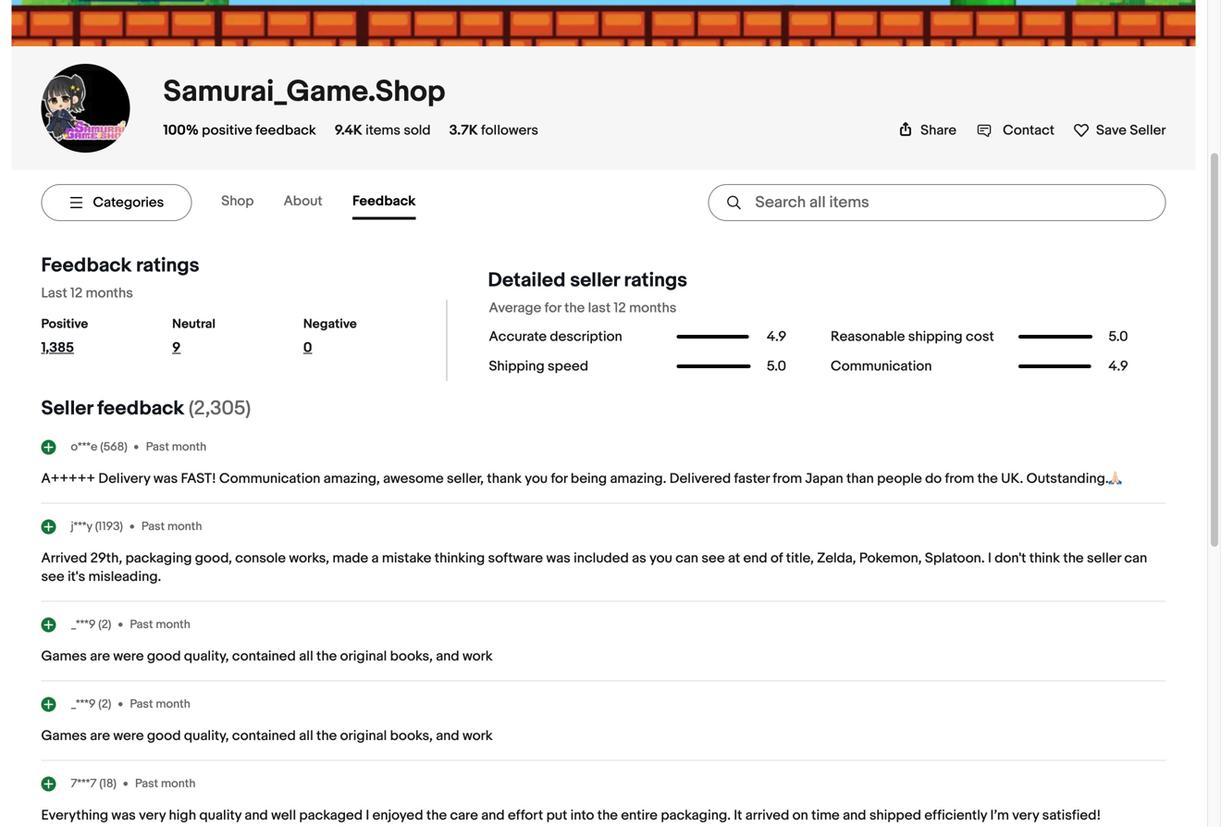 Task type: locate. For each thing, give the bounding box(es) containing it.
months right last
[[629, 300, 677, 316]]

work
[[463, 648, 493, 665], [463, 728, 493, 744]]

1 games from the top
[[41, 648, 87, 665]]

0 horizontal spatial i
[[366, 807, 369, 824]]

was left fast!
[[153, 470, 178, 487]]

4.9 for communication
[[1109, 358, 1128, 375]]

1 were from the top
[[113, 648, 144, 665]]

games
[[41, 648, 87, 665], [41, 728, 87, 744]]

2 contained from the top
[[232, 728, 296, 744]]

i left enjoyed
[[366, 807, 369, 824]]

0 horizontal spatial feedback
[[97, 396, 184, 421]]

good
[[147, 648, 181, 665], [147, 728, 181, 744]]

0 horizontal spatial months
[[86, 285, 133, 302]]

5.0 for reasonable shipping cost
[[1109, 328, 1128, 345]]

feedback inside feedback ratings last 12 months
[[41, 253, 132, 277]]

ratings up average for the last 12 months
[[624, 268, 687, 292]]

2 were from the top
[[113, 728, 144, 744]]

everything
[[41, 807, 108, 824]]

samurai_game.shop image
[[41, 64, 130, 153]]

0 vertical spatial i
[[988, 550, 992, 567]]

0 vertical spatial you
[[525, 470, 548, 487]]

for up accurate description
[[545, 300, 561, 316]]

on
[[793, 807, 808, 824]]

0 horizontal spatial 4.9
[[767, 328, 787, 345]]

2 very from the left
[[1012, 807, 1039, 824]]

1 _***9 from the top
[[71, 617, 96, 632]]

save seller button
[[1073, 118, 1166, 139]]

1 quality, from the top
[[184, 648, 229, 665]]

0 horizontal spatial 5.0
[[767, 358, 786, 375]]

feedback down items
[[352, 193, 416, 209]]

0 vertical spatial were
[[113, 648, 144, 665]]

1 (2) from the top
[[98, 617, 111, 632]]

i
[[988, 550, 992, 567], [366, 807, 369, 824]]

see left at
[[702, 550, 725, 567]]

_***9 up 7***7
[[71, 697, 96, 711]]

(2) up "(18)"
[[98, 697, 111, 711]]

(2) down misleading.
[[98, 617, 111, 632]]

seller,
[[447, 470, 484, 487]]

are
[[90, 648, 110, 665], [90, 728, 110, 744]]

0 horizontal spatial can
[[676, 550, 699, 567]]

9 link
[[172, 339, 257, 364]]

months
[[86, 285, 133, 302], [629, 300, 677, 316]]

past for included
[[141, 519, 165, 534]]

1 horizontal spatial you
[[650, 550, 672, 567]]

100%
[[163, 122, 199, 139]]

month for and
[[161, 776, 196, 791]]

was right the software
[[546, 550, 571, 567]]

month for amazing.
[[172, 440, 207, 454]]

0 horizontal spatial 12
[[70, 285, 83, 302]]

1 vertical spatial seller
[[1087, 550, 1121, 567]]

games up 7***7
[[41, 728, 87, 744]]

it's
[[68, 569, 85, 585]]

0 vertical spatial 5.0
[[1109, 328, 1128, 345]]

100% positive feedback
[[163, 122, 316, 139]]

you
[[525, 470, 548, 487], [650, 550, 672, 567]]

0 horizontal spatial communication
[[219, 470, 320, 487]]

1 vertical spatial contained
[[232, 728, 296, 744]]

7***7 (18)
[[71, 776, 117, 791]]

0 horizontal spatial you
[[525, 470, 548, 487]]

you inside 'arrived 29th, packaging good, console works, made a mistake thinking software was included as you can see at end of title, zelda, pokemon, splatoon.  i don't think the seller can see it's misleading.'
[[650, 550, 672, 567]]

description
[[550, 328, 622, 345]]

past month for included
[[141, 519, 202, 534]]

0 horizontal spatial very
[[139, 807, 166, 824]]

feedback ratings last 12 months
[[41, 253, 199, 302]]

neutral
[[172, 316, 216, 332]]

1 horizontal spatial i
[[988, 550, 992, 567]]

9.4k items sold
[[335, 122, 431, 139]]

1 vertical spatial seller
[[41, 396, 93, 421]]

average for the last 12 months
[[489, 300, 677, 316]]

reasonable shipping cost
[[831, 328, 994, 345]]

1 vertical spatial all
[[299, 728, 313, 744]]

the inside 'arrived 29th, packaging good, console works, made a mistake thinking software was included as you can see at end of title, zelda, pokemon, splatoon.  i don't think the seller can see it's misleading.'
[[1063, 550, 1084, 567]]

can right think
[[1124, 550, 1147, 567]]

1 horizontal spatial 12
[[614, 300, 626, 316]]

for
[[545, 300, 561, 316], [551, 470, 568, 487]]

you right thank
[[525, 470, 548, 487]]

seller inside button
[[1130, 122, 1166, 139]]

were
[[113, 648, 144, 665], [113, 728, 144, 744]]

0 vertical spatial see
[[702, 550, 725, 567]]

speed
[[548, 358, 589, 375]]

1 vertical spatial quality,
[[184, 728, 229, 744]]

0 horizontal spatial seller
[[41, 396, 93, 421]]

1 horizontal spatial from
[[945, 470, 974, 487]]

1 horizontal spatial communication
[[831, 358, 932, 375]]

2 original from the top
[[340, 728, 387, 744]]

12 inside feedback ratings last 12 months
[[70, 285, 83, 302]]

seller up last
[[570, 268, 620, 292]]

1 horizontal spatial was
[[153, 470, 178, 487]]

j***y (1193)
[[71, 519, 123, 534]]

months up positive
[[86, 285, 133, 302]]

1 horizontal spatial 4.9
[[1109, 358, 1128, 375]]

from
[[773, 470, 802, 487], [945, 470, 974, 487]]

1 vertical spatial you
[[650, 550, 672, 567]]

are down misleading.
[[90, 648, 110, 665]]

were down misleading.
[[113, 648, 144, 665]]

1 _***9 (2) from the top
[[71, 617, 111, 632]]

1 vertical spatial are
[[90, 728, 110, 744]]

3.7k followers
[[449, 122, 538, 139]]

0 vertical spatial quality,
[[184, 648, 229, 665]]

feedback up the (568)
[[97, 396, 184, 421]]

for left being
[[551, 470, 568, 487]]

people
[[877, 470, 922, 487]]

games down it's at the left
[[41, 648, 87, 665]]

1 horizontal spatial seller
[[1087, 550, 1121, 567]]

high
[[169, 807, 196, 824]]

0 vertical spatial original
[[340, 648, 387, 665]]

samurai_game.shop link
[[163, 74, 445, 110]]

_***9 (2) down it's at the left
[[71, 617, 111, 632]]

a+++++
[[41, 470, 95, 487]]

0 horizontal spatial see
[[41, 569, 65, 585]]

well
[[271, 807, 296, 824]]

effort
[[508, 807, 543, 824]]

2 _***9 (2) from the top
[[71, 697, 111, 711]]

0 vertical spatial for
[[545, 300, 561, 316]]

original
[[340, 648, 387, 665], [340, 728, 387, 744]]

don't
[[995, 550, 1026, 567]]

0 horizontal spatial seller
[[570, 268, 620, 292]]

1 vertical spatial were
[[113, 728, 144, 744]]

1 all from the top
[[299, 648, 313, 665]]

communication down reasonable
[[831, 358, 932, 375]]

1 vertical spatial (2)
[[98, 697, 111, 711]]

1 horizontal spatial feedback
[[352, 193, 416, 209]]

1 horizontal spatial seller
[[1130, 122, 1166, 139]]

1 vertical spatial games are were good quality, contained all the original books, and work
[[41, 728, 493, 744]]

1 from from the left
[[773, 470, 802, 487]]

1 horizontal spatial can
[[1124, 550, 1147, 567]]

faster
[[734, 470, 770, 487]]

it
[[734, 807, 742, 824]]

month for included
[[167, 519, 202, 534]]

books,
[[390, 648, 433, 665], [390, 728, 433, 744]]

arrived 29th, packaging good, console works, made a mistake thinking software was included as you can see at end of title, zelda, pokemon, splatoon.  i don't think the seller can see it's misleading.
[[41, 550, 1147, 585]]

1 vertical spatial games
[[41, 728, 87, 744]]

the
[[564, 300, 585, 316], [978, 470, 998, 487], [1063, 550, 1084, 567], [316, 648, 337, 665], [316, 728, 337, 744], [426, 807, 447, 824], [597, 807, 618, 824]]

good down misleading.
[[147, 648, 181, 665]]

2 horizontal spatial was
[[546, 550, 571, 567]]

you right 'as'
[[650, 550, 672, 567]]

1 vertical spatial feedback
[[41, 253, 132, 277]]

(2)
[[98, 617, 111, 632], [98, 697, 111, 711]]

0 vertical spatial 4.9
[[767, 328, 787, 345]]

0 vertical spatial games
[[41, 648, 87, 665]]

do
[[925, 470, 942, 487]]

feedback
[[256, 122, 316, 139], [97, 396, 184, 421]]

than
[[846, 470, 874, 487]]

0 vertical spatial feedback
[[352, 193, 416, 209]]

tab list
[[221, 185, 445, 220]]

followers
[[481, 122, 538, 139]]

0 link
[[303, 339, 388, 364]]

1 vertical spatial good
[[147, 728, 181, 744]]

0 vertical spatial (2)
[[98, 617, 111, 632]]

1 horizontal spatial feedback
[[256, 122, 316, 139]]

0 horizontal spatial feedback
[[41, 253, 132, 277]]

1 vertical spatial _***9 (2)
[[71, 697, 111, 711]]

see down arrived
[[41, 569, 65, 585]]

as
[[632, 550, 646, 567]]

seller
[[1130, 122, 1166, 139], [41, 396, 93, 421]]

very
[[139, 807, 166, 824], [1012, 807, 1039, 824]]

japan
[[805, 470, 843, 487]]

i left the don't
[[988, 550, 992, 567]]

1,385
[[41, 339, 74, 356]]

0 vertical spatial _***9
[[71, 617, 96, 632]]

0 vertical spatial books,
[[390, 648, 433, 665]]

negative
[[303, 316, 357, 332]]

1 horizontal spatial 5.0
[[1109, 328, 1128, 345]]

0 vertical spatial work
[[463, 648, 493, 665]]

accurate
[[489, 328, 547, 345]]

0 vertical spatial contained
[[232, 648, 296, 665]]

feedback for feedback
[[352, 193, 416, 209]]

1 vertical spatial work
[[463, 728, 493, 744]]

are up 7***7 (18)
[[90, 728, 110, 744]]

from right do
[[945, 470, 974, 487]]

1 are from the top
[[90, 648, 110, 665]]

feedback down samurai_game.shop link
[[256, 122, 316, 139]]

detailed seller ratings
[[488, 268, 687, 292]]

see
[[702, 550, 725, 567], [41, 569, 65, 585]]

2 work from the top
[[463, 728, 493, 744]]

misleading.
[[88, 569, 161, 585]]

average
[[489, 300, 542, 316]]

seller right 'save'
[[1130, 122, 1166, 139]]

were up "(18)"
[[113, 728, 144, 744]]

title,
[[786, 550, 814, 567]]

shipping
[[489, 358, 545, 375]]

was down "(18)"
[[111, 807, 136, 824]]

very left high
[[139, 807, 166, 824]]

0 vertical spatial are
[[90, 648, 110, 665]]

think
[[1029, 550, 1060, 567]]

was inside 'arrived 29th, packaging good, console works, made a mistake thinking software was included as you can see at end of title, zelda, pokemon, splatoon.  i don't think the seller can see it's misleading.'
[[546, 550, 571, 567]]

0 vertical spatial _***9 (2)
[[71, 617, 111, 632]]

shipping
[[908, 328, 963, 345]]

0 horizontal spatial from
[[773, 470, 802, 487]]

0 horizontal spatial ratings
[[136, 253, 199, 277]]

1 vertical spatial 4.9
[[1109, 358, 1128, 375]]

o***e
[[71, 440, 98, 454]]

5.0 for shipping speed
[[767, 358, 786, 375]]

past for and
[[135, 776, 158, 791]]

1 horizontal spatial very
[[1012, 807, 1039, 824]]

seller right think
[[1087, 550, 1121, 567]]

2 vertical spatial was
[[111, 807, 136, 824]]

1 vertical spatial original
[[340, 728, 387, 744]]

from right faster
[[773, 470, 802, 487]]

4.9 for accurate description
[[767, 328, 787, 345]]

0 horizontal spatial was
[[111, 807, 136, 824]]

can left at
[[676, 550, 699, 567]]

1 vertical spatial books,
[[390, 728, 433, 744]]

_***9 down it's at the left
[[71, 617, 96, 632]]

quality
[[199, 807, 241, 824]]

feedback up last
[[41, 253, 132, 277]]

neutral 9
[[172, 316, 216, 356]]

communication right fast!
[[219, 470, 320, 487]]

very right "i'm"
[[1012, 807, 1039, 824]]

0 vertical spatial good
[[147, 648, 181, 665]]

1 vertical spatial 5.0
[[767, 358, 786, 375]]

0 vertical spatial games are were good quality, contained all the original books, and work
[[41, 648, 493, 665]]

past
[[146, 440, 169, 454], [141, 519, 165, 534], [130, 617, 153, 632], [130, 697, 153, 711], [135, 776, 158, 791]]

0 vertical spatial communication
[[831, 358, 932, 375]]

ratings up neutral
[[136, 253, 199, 277]]

_***9
[[71, 617, 96, 632], [71, 697, 96, 711]]

arrived
[[745, 807, 789, 824]]

good up high
[[147, 728, 181, 744]]

1 vertical spatial _***9
[[71, 697, 96, 711]]

care
[[450, 807, 478, 824]]

0 vertical spatial all
[[299, 648, 313, 665]]

entire
[[621, 807, 658, 824]]

2 games from the top
[[41, 728, 87, 744]]

0 vertical spatial seller
[[1130, 122, 1166, 139]]

positive 1,385
[[41, 316, 88, 356]]

packaging
[[125, 550, 192, 567]]

past for amazing.
[[146, 440, 169, 454]]

efficiently
[[925, 807, 987, 824]]

seller up o***e
[[41, 396, 93, 421]]

1 vertical spatial was
[[546, 550, 571, 567]]

packaging.
[[661, 807, 731, 824]]

_***9 (2) up 7***7 (18)
[[71, 697, 111, 711]]

packaged
[[299, 807, 363, 824]]



Task type: describe. For each thing, give the bounding box(es) containing it.
seller inside 'arrived 29th, packaging good, console works, made a mistake thinking software was included as you can see at end of title, zelda, pokemon, splatoon.  i don't think the seller can see it's misleading.'
[[1087, 550, 1121, 567]]

amazing.
[[610, 470, 667, 487]]

splatoon.
[[925, 550, 985, 567]]

share
[[921, 122, 957, 139]]

1 can from the left
[[676, 550, 699, 567]]

0 vertical spatial seller
[[570, 268, 620, 292]]

months inside feedback ratings last 12 months
[[86, 285, 133, 302]]

7***7
[[71, 776, 97, 791]]

positive
[[41, 316, 88, 332]]

i inside 'arrived 29th, packaging good, console works, made a mistake thinking software was included as you can see at end of title, zelda, pokemon, splatoon.  i don't think the seller can see it's misleading.'
[[988, 550, 992, 567]]

0
[[303, 339, 312, 356]]

contact
[[1003, 122, 1055, 139]]

items
[[366, 122, 401, 139]]

1 original from the top
[[340, 648, 387, 665]]

last
[[588, 300, 611, 316]]

satisfied!
[[1042, 807, 1101, 824]]

0 vertical spatial was
[[153, 470, 178, 487]]

zelda,
[[817, 550, 856, 567]]

2 books, from the top
[[390, 728, 433, 744]]

1 vertical spatial feedback
[[97, 396, 184, 421]]

1 vertical spatial see
[[41, 569, 65, 585]]

Search all items field
[[708, 184, 1166, 221]]

2 _***9 from the top
[[71, 697, 96, 711]]

amazing,
[[324, 470, 380, 487]]

good,
[[195, 550, 232, 567]]

being
[[571, 470, 607, 487]]

29th,
[[90, 550, 122, 567]]

thinking
[[435, 550, 485, 567]]

shipping speed
[[489, 358, 589, 375]]

save seller
[[1096, 122, 1166, 139]]

console
[[235, 550, 286, 567]]

1 horizontal spatial see
[[702, 550, 725, 567]]

1 vertical spatial i
[[366, 807, 369, 824]]

2 good from the top
[[147, 728, 181, 744]]

3.7k
[[449, 122, 478, 139]]

made
[[333, 550, 368, 567]]

included
[[574, 550, 629, 567]]

2 can from the left
[[1124, 550, 1147, 567]]

into
[[571, 807, 594, 824]]

2 are from the top
[[90, 728, 110, 744]]

1 games are were good quality, contained all the original books, and work from the top
[[41, 648, 493, 665]]

2 quality, from the top
[[184, 728, 229, 744]]

share button
[[899, 122, 957, 139]]

everything was very high quality and well packaged i enjoyed the care and effort put into the entire packaging. it arrived on time and shipped efficiently i'm very satisfied!
[[41, 807, 1101, 824]]

1 very from the left
[[139, 807, 166, 824]]

past month for and
[[135, 776, 196, 791]]

past month for amazing.
[[146, 440, 207, 454]]

last
[[41, 285, 67, 302]]

fast!
[[181, 470, 216, 487]]

enjoyed
[[373, 807, 423, 824]]

2 (2) from the top
[[98, 697, 111, 711]]

works,
[[289, 550, 329, 567]]

delivered
[[670, 470, 731, 487]]

cost
[[966, 328, 994, 345]]

delivery
[[98, 470, 150, 487]]

feedback for feedback ratings last 12 months
[[41, 253, 132, 277]]

detailed
[[488, 268, 566, 292]]

1,385 link
[[41, 339, 126, 364]]

positive
[[202, 122, 252, 139]]

a
[[372, 550, 379, 567]]

categories
[[93, 194, 164, 211]]

pokemon,
[[859, 550, 922, 567]]

2 games are were good quality, contained all the original books, and work from the top
[[41, 728, 493, 744]]

a+++++ delivery was fast! communication amazing, awesome seller, thank you for being amazing. delivered faster from japan than people do from the uk. outstanding.🙏🏻
[[41, 470, 1122, 487]]

sold
[[404, 122, 431, 139]]

ratings inside feedback ratings last 12 months
[[136, 253, 199, 277]]

o***e (568)
[[71, 440, 127, 454]]

(568)
[[100, 440, 127, 454]]

end
[[743, 550, 768, 567]]

1 good from the top
[[147, 648, 181, 665]]

reasonable
[[831, 328, 905, 345]]

about
[[284, 193, 323, 209]]

arrived
[[41, 550, 87, 567]]

samurai_game.shop
[[163, 74, 445, 110]]

1 vertical spatial for
[[551, 470, 568, 487]]

9
[[172, 339, 181, 356]]

mistake
[[382, 550, 432, 567]]

1 vertical spatial communication
[[219, 470, 320, 487]]

put
[[546, 807, 567, 824]]

1 contained from the top
[[232, 648, 296, 665]]

software
[[488, 550, 543, 567]]

time
[[811, 807, 840, 824]]

2 all from the top
[[299, 728, 313, 744]]

1 books, from the top
[[390, 648, 433, 665]]

2 from from the left
[[945, 470, 974, 487]]

1 work from the top
[[463, 648, 493, 665]]

at
[[728, 550, 740, 567]]

shop
[[221, 193, 254, 209]]

tab list containing shop
[[221, 185, 445, 220]]

(2,305)
[[189, 396, 251, 421]]

1 horizontal spatial months
[[629, 300, 677, 316]]

contact link
[[977, 122, 1055, 139]]

1 horizontal spatial ratings
[[624, 268, 687, 292]]

i'm
[[990, 807, 1009, 824]]

thank
[[487, 470, 522, 487]]

shipped
[[870, 807, 921, 824]]

9.4k
[[335, 122, 362, 139]]

save
[[1096, 122, 1127, 139]]

of
[[771, 550, 783, 567]]

0 vertical spatial feedback
[[256, 122, 316, 139]]

outstanding.🙏🏻
[[1027, 470, 1122, 487]]

awesome
[[383, 470, 444, 487]]



Task type: vqa. For each thing, say whether or not it's contained in the screenshot.
rightmost Free shipping
no



